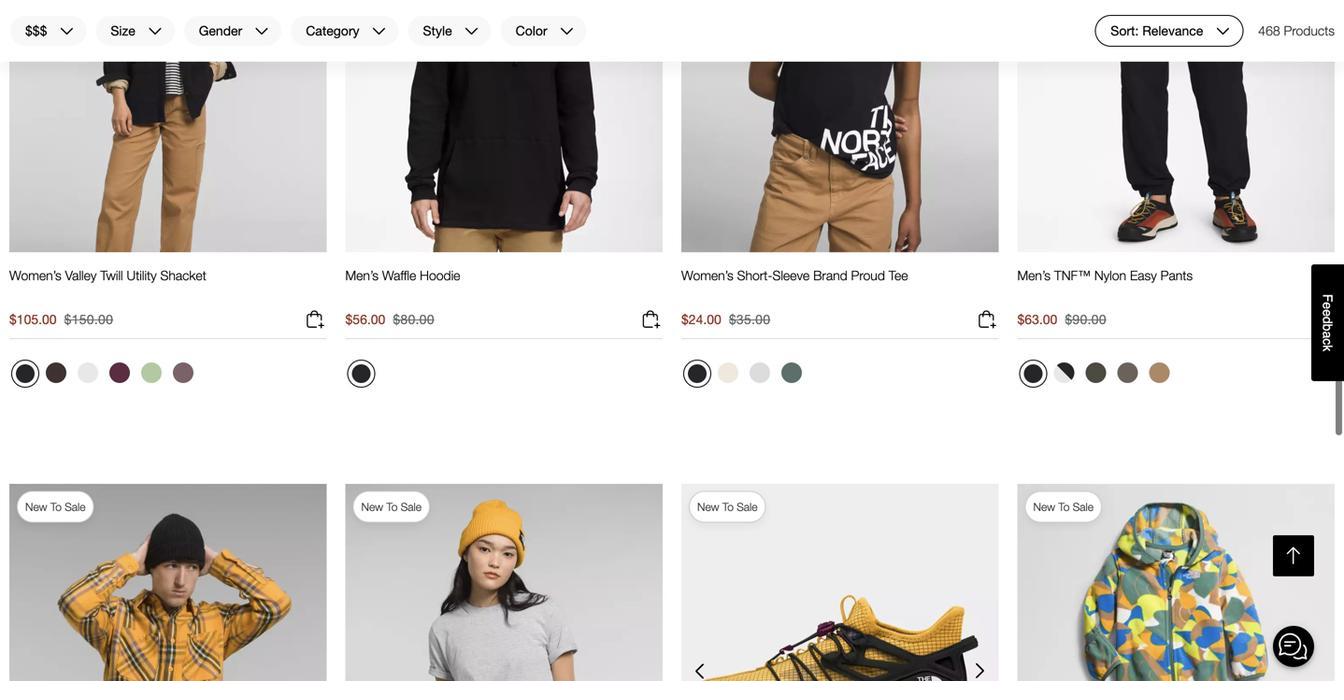 Task type: locate. For each thing, give the bounding box(es) containing it.
boysenberry large halfdome shadow plaid image
[[109, 363, 130, 383]]

baby glacier one-piece image
[[1018, 484, 1335, 681]]

sort: relevance
[[1111, 23, 1203, 38]]

women's
[[9, 268, 61, 283], [681, 268, 734, 283]]

468 products status
[[1259, 15, 1335, 47]]

swipe  next image
[[965, 657, 995, 681]]

4 new from the left
[[1033, 501, 1055, 514]]

4 to from the left
[[1059, 501, 1070, 514]]

men's left tnf™
[[1018, 268, 1051, 283]]

style
[[423, 23, 452, 38]]

fawn grey large halfdome shadow plaid image
[[173, 363, 194, 383]]

2 horizontal spatial $choose color$ option group
[[1018, 358, 1176, 395]]

1 horizontal spatial tnf black image
[[1024, 364, 1043, 383]]

0 horizontal spatial tnf black radio
[[11, 360, 39, 388]]

2 sale from the left
[[401, 501, 422, 514]]

tnf black radio left coal brown image at the left bottom of page
[[11, 360, 39, 388]]

2 new from the left
[[361, 501, 383, 514]]

brand
[[813, 268, 848, 283]]

tee
[[889, 268, 908, 283]]

tnf black radio left tnf black/gardenia white image
[[1019, 360, 1047, 388]]

d
[[1320, 317, 1335, 324]]

waffle
[[382, 268, 416, 283]]

e up d
[[1320, 302, 1335, 310]]

relevance
[[1143, 23, 1203, 38]]

0 horizontal spatial men's
[[345, 268, 379, 283]]

sale
[[65, 501, 86, 514], [401, 501, 422, 514], [737, 501, 758, 514], [1073, 501, 1094, 514]]

1 tnf black image from the left
[[16, 364, 35, 383]]

category
[[306, 23, 359, 38]]

3 tnf black radio from the left
[[1019, 360, 1047, 388]]

$63.00
[[1018, 312, 1058, 327]]

1 horizontal spatial women's
[[681, 268, 734, 283]]

nylon
[[1095, 268, 1127, 283]]

1 horizontal spatial men's
[[1018, 268, 1051, 283]]

2 men's from the left
[[1018, 268, 1051, 283]]

$choose color$ option group for $35.00
[[681, 358, 809, 395]]

0 horizontal spatial women's
[[9, 268, 61, 283]]

tnf black radio down '$56.00'
[[347, 360, 375, 388]]

1 horizontal spatial tnf black radio
[[347, 360, 375, 388]]

men's valley twill flannel shirt image
[[9, 484, 327, 681]]

color button
[[500, 15, 588, 47]]

gender button
[[183, 15, 283, 47]]

0 horizontal spatial women's short-sleeve brand proud tee image
[[345, 484, 663, 681]]

2 to from the left
[[386, 501, 398, 514]]

pants
[[1161, 268, 1193, 283]]

$105.00
[[9, 312, 57, 327]]

1 to from the left
[[50, 501, 62, 514]]

1 women's from the left
[[9, 268, 61, 283]]

valley
[[65, 268, 97, 283]]

$150.00
[[64, 312, 113, 327]]

women's for women's short-sleeve brand proud tee
[[681, 268, 734, 283]]

2 tnf black image from the left
[[1024, 364, 1043, 383]]

gardenia white image
[[78, 363, 98, 383]]

1 men's from the left
[[345, 268, 379, 283]]

dark sage/halfdome graphic image
[[782, 363, 802, 383]]

2 women's from the left
[[681, 268, 734, 283]]

sale for baby glacier one-piece image
[[1073, 501, 1094, 514]]

new to sale
[[25, 501, 86, 514], [361, 501, 422, 514], [697, 501, 758, 514], [1033, 501, 1094, 514]]

women's up $24.00
[[681, 268, 734, 283]]

0 vertical spatial women's short-sleeve brand proud tee image
[[681, 0, 999, 252]]

3 $choose color$ option group from the left
[[1018, 358, 1176, 395]]

women's up $105.00
[[9, 268, 61, 283]]

new
[[25, 501, 47, 514], [361, 501, 383, 514], [697, 501, 719, 514], [1033, 501, 1055, 514]]

1 horizontal spatial $choose color$ option group
[[681, 358, 809, 395]]

TNF Light Grey Heather/Halfdome Graphic radio
[[745, 358, 775, 388]]

women's short-sleeve brand proud tee image
[[681, 0, 999, 252], [345, 484, 663, 681]]

women's short-sleeve brand proud tee button
[[681, 267, 908, 301]]

men's
[[345, 268, 379, 283], [1018, 268, 1051, 283]]

to for baby glacier one-piece image
[[1059, 501, 1070, 514]]

Coal Brown radio
[[41, 358, 71, 388]]

2 $choose color$ option group from the left
[[681, 358, 809, 395]]

gardenia white/halfdome graphic image
[[718, 363, 739, 383]]

tnf black image
[[16, 364, 35, 383], [1024, 364, 1043, 383]]

1 horizontal spatial women's short-sleeve brand proud tee image
[[681, 0, 999, 252]]

style button
[[407, 15, 492, 47]]

$80.00
[[393, 312, 435, 327]]

1 tnf black radio from the left
[[11, 360, 39, 388]]

e
[[1320, 302, 1335, 310], [1320, 310, 1335, 317]]

$$$
[[25, 23, 47, 38]]

TNF Black/Gardenia White radio
[[1049, 358, 1079, 388]]

size
[[111, 23, 135, 38]]

a
[[1320, 331, 1335, 339]]

2 horizontal spatial tnf black radio
[[1019, 360, 1047, 388]]

1 $choose color$ option group from the left
[[9, 358, 200, 395]]

to
[[50, 501, 62, 514], [386, 501, 398, 514], [723, 501, 734, 514], [1059, 501, 1070, 514]]

$choose color$ option group
[[9, 358, 200, 395], [681, 358, 809, 395], [1018, 358, 1176, 395]]

4 sale from the left
[[1073, 501, 1094, 514]]

1 vertical spatial women's short-sleeve brand proud tee image
[[345, 484, 663, 681]]

sort:
[[1111, 23, 1139, 38]]

tnf black image left tnf black/gardenia white image
[[1024, 364, 1043, 383]]

e up b
[[1320, 310, 1335, 317]]

3 sale from the left
[[737, 501, 758, 514]]

0 horizontal spatial tnf black image
[[16, 364, 35, 383]]

men's left "waffle"
[[345, 268, 379, 283]]

sale for women's short-sleeve brand proud tee image to the left
[[401, 501, 422, 514]]

swipe previous image
[[685, 657, 715, 681]]

TNF Black radio
[[11, 360, 39, 388], [347, 360, 375, 388], [1019, 360, 1047, 388]]

tnf black image left coal brown image at the left bottom of page
[[16, 364, 35, 383]]

f e e d b a c k
[[1320, 294, 1335, 352]]

falcon brown image
[[1118, 363, 1138, 383]]

men's waffle hoodie
[[345, 268, 460, 283]]

men's for men's tnf™ nylon easy pants
[[1018, 268, 1051, 283]]

twill
[[100, 268, 123, 283]]

men's oxeye tech shoes image
[[681, 484, 999, 681]]

$choose color$ option group for $90.00
[[1018, 358, 1176, 395]]

0 horizontal spatial $choose color$ option group
[[9, 358, 200, 395]]

2 new to sale from the left
[[361, 501, 422, 514]]

1 new to sale from the left
[[25, 501, 86, 514]]

1 sale from the left
[[65, 501, 86, 514]]

men's tnf™ nylon easy pants
[[1018, 268, 1193, 283]]

tnf light grey heather/halfdome graphic image
[[750, 363, 770, 383]]



Task type: vqa. For each thing, say whether or not it's contained in the screenshot.
the TNF Black/Gardenia White option
yes



Task type: describe. For each thing, give the bounding box(es) containing it.
short-
[[737, 268, 773, 283]]

size button
[[95, 15, 176, 47]]

sale for men's valley twill flannel shirt image
[[65, 501, 86, 514]]

468
[[1259, 23, 1280, 38]]

tnf black radio for $63.00
[[1019, 360, 1047, 388]]

Gardenia White radio
[[73, 358, 103, 388]]

sleeve
[[773, 268, 810, 283]]

$56.00
[[345, 312, 385, 327]]

products
[[1284, 23, 1335, 38]]

TNF Black/Halfdome Graphic radio
[[683, 360, 711, 388]]

$$$ button
[[9, 15, 87, 47]]

3 to from the left
[[723, 501, 734, 514]]

men's waffle hoodie button
[[345, 267, 460, 301]]

color
[[516, 23, 547, 38]]

new taupe green image
[[1086, 363, 1106, 383]]

women's valley twill utility shacket button
[[9, 267, 206, 301]]

men's tnf™ nylon easy pants button
[[1018, 267, 1193, 301]]

3 new from the left
[[697, 501, 719, 514]]

misty sage icon plaid 2 image
[[141, 363, 162, 383]]

2 e from the top
[[1320, 310, 1335, 317]]

men's for men's waffle hoodie
[[345, 268, 379, 283]]

shacket
[[160, 268, 206, 283]]

$24.00
[[681, 312, 722, 327]]

sort: relevance button
[[1095, 15, 1244, 47]]

$35.00
[[729, 312, 771, 327]]

3 new to sale from the left
[[697, 501, 758, 514]]

utility
[[127, 268, 157, 283]]

New Taupe Green radio
[[1081, 358, 1111, 388]]

f e e d b a c k button
[[1312, 265, 1344, 381]]

b
[[1320, 324, 1335, 331]]

women's valley twill utility shacket
[[9, 268, 206, 283]]

men's tnf™ nylon easy pants image
[[1018, 0, 1335, 252]]

468 products
[[1259, 23, 1335, 38]]

easy
[[1130, 268, 1157, 283]]

f
[[1320, 294, 1335, 302]]

to for men's valley twill flannel shirt image
[[50, 501, 62, 514]]

tnf black/halfdome graphic image
[[688, 364, 707, 383]]

proud
[[851, 268, 885, 283]]

$90.00
[[1065, 312, 1107, 327]]

tnf black image for $105.00
[[16, 364, 35, 383]]

tnf black image
[[352, 364, 371, 383]]

2 tnf black radio from the left
[[347, 360, 375, 388]]

Dark Sage/Halfdome Graphic radio
[[777, 358, 807, 388]]

gender
[[199, 23, 242, 38]]

tnf black/gardenia white image
[[1054, 363, 1075, 383]]

back to top image
[[1282, 544, 1306, 568]]

Falcon Brown radio
[[1113, 358, 1143, 388]]

Gardenia White/Halfdome Graphic radio
[[713, 358, 743, 388]]

coal brown image
[[46, 363, 66, 383]]

to for women's short-sleeve brand proud tee image to the left
[[386, 501, 398, 514]]

tnf black image for $63.00
[[1024, 364, 1043, 383]]

1 e from the top
[[1320, 302, 1335, 310]]

Fawn Grey Large Halfdome Shadow Plaid radio
[[168, 358, 198, 388]]

k
[[1320, 345, 1335, 352]]

tnf black radio for $105.00
[[11, 360, 39, 388]]

1 new from the left
[[25, 501, 47, 514]]

$choose color$ option group for $150.00
[[9, 358, 200, 395]]

women's for women's valley twill utility shacket
[[9, 268, 61, 283]]

hoodie
[[420, 268, 460, 283]]

Misty Sage Icon Plaid 2 radio
[[136, 358, 166, 388]]

4 new to sale from the left
[[1033, 501, 1094, 514]]

tnf™
[[1054, 268, 1091, 283]]

women's short-sleeve brand proud tee
[[681, 268, 908, 283]]

almond butter image
[[1149, 363, 1170, 383]]

women's valley twill utility shacket image
[[9, 0, 327, 252]]

c
[[1320, 339, 1335, 345]]

men's waffle hoodie image
[[345, 0, 663, 252]]

category button
[[290, 15, 400, 47]]

Almond Butter radio
[[1145, 358, 1175, 388]]

Boysenberry Large Halfdome Shadow Plaid radio
[[105, 358, 135, 388]]



